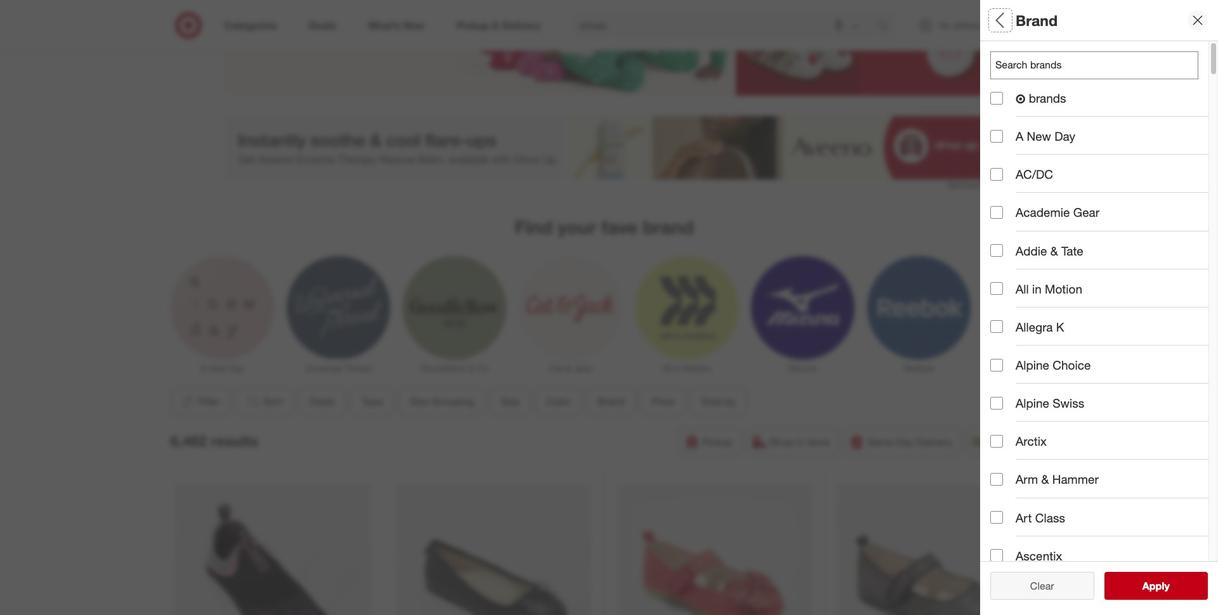 Task type: locate. For each thing, give the bounding box(es) containing it.
a new day up filter
[[200, 363, 244, 374]]

1 vertical spatial size grouping button
[[399, 388, 485, 416]]

a up the filter button
[[200, 363, 206, 374]]

toddler girls' melanie dressy ballet flats - cat & jack™ red image
[[617, 484, 813, 616], [617, 484, 813, 616]]

0 horizontal spatial color
[[546, 396, 571, 408]]

all left 2
[[991, 11, 1009, 29]]

grouping up ac/dc
[[1018, 143, 1071, 158]]

1 horizontal spatial price
[[991, 321, 1021, 336]]

1 vertical spatial sold
[[702, 396, 722, 408]]

clear down ascentix on the bottom right of page
[[1031, 580, 1055, 593]]

alpine right the alpine choice checkbox
[[1016, 358, 1050, 373]]

0 horizontal spatial type button
[[351, 388, 394, 416]]

class
[[1036, 511, 1066, 525]]

1 horizontal spatial type
[[991, 99, 1018, 113]]

0 horizontal spatial in
[[797, 436, 805, 449]]

in left the 'store'
[[797, 436, 805, 449]]

0 horizontal spatial results
[[211, 432, 258, 450]]

0 horizontal spatial price button
[[641, 388, 686, 416]]

price button down in
[[641, 388, 686, 416]]

same day delivery button
[[844, 429, 962, 457]]

clear inside all filters dialog
[[1025, 580, 1049, 593]]

0 horizontal spatial a new day
[[200, 363, 244, 374]]

by right the alpine choice checkbox
[[1020, 365, 1033, 380]]

1 alpine from the top
[[1016, 358, 1050, 373]]

all inside dialog
[[991, 11, 1009, 29]]

0 vertical spatial size grouping
[[991, 143, 1071, 158]]

1 vertical spatial all
[[1016, 282, 1030, 296]]

size grouping button down goodfellow
[[399, 388, 485, 416]]

day up 'sort' 'button'
[[229, 363, 244, 374]]

sold up pickup button
[[702, 396, 722, 408]]

shop in store button
[[747, 429, 839, 457]]

motion for all in motion
[[1046, 282, 1083, 296]]

1 horizontal spatial size grouping
[[991, 143, 1071, 158]]

sponsored
[[948, 180, 986, 190]]

sort
[[263, 396, 283, 408]]

0 vertical spatial alpine
[[1016, 358, 1050, 373]]

girls' diana slip-on ballet flats - cat & jack™ image
[[396, 484, 592, 616], [396, 484, 592, 616]]

co
[[477, 363, 488, 374]]

all inside 'link'
[[662, 363, 672, 374]]

all
[[991, 11, 1009, 29], [1016, 282, 1030, 296], [662, 363, 672, 374]]

brand
[[643, 216, 694, 239]]

results inside button
[[1151, 580, 1184, 593]]

Arm & Hammer checkbox
[[991, 474, 1004, 486]]

1 vertical spatial in
[[797, 436, 805, 449]]

all in motion
[[1016, 282, 1083, 296]]

0 vertical spatial day
[[1055, 129, 1076, 144]]

2 alpine from the top
[[1016, 396, 1050, 411]]

1 horizontal spatial results
[[1151, 580, 1184, 593]]

1 horizontal spatial price button
[[991, 308, 1219, 352]]

2 vertical spatial day
[[897, 436, 914, 449]]

all in motion link
[[635, 257, 739, 375]]

sold
[[991, 365, 1017, 380], [702, 396, 722, 408]]

Ascentix checkbox
[[991, 550, 1004, 563]]

1 vertical spatial alpine
[[1016, 396, 1050, 411]]

2
[[1028, 13, 1031, 21]]

Addie & Tate checkbox
[[991, 244, 1004, 257]]

0 horizontal spatial size
[[410, 396, 429, 408]]

& left tate
[[1051, 244, 1059, 258]]

1 horizontal spatial motion
[[1046, 282, 1083, 296]]

0 horizontal spatial price
[[652, 396, 675, 408]]

by up pickup
[[725, 396, 736, 408]]

type up a new day checkbox
[[991, 99, 1018, 113]]

new down ¬ brands
[[1028, 129, 1052, 144]]

deals down universal
[[309, 396, 335, 408]]

speedo women's surf strider water shoes image
[[175, 484, 371, 616], [175, 484, 371, 616]]

2 vertical spatial brand
[[598, 396, 625, 408]]

0 horizontal spatial sold by
[[702, 396, 736, 408]]

2 horizontal spatial all
[[1016, 282, 1030, 296]]

1 clear from the left
[[1025, 580, 1049, 593]]

1 horizontal spatial sold
[[991, 365, 1017, 380]]

clear left all
[[1025, 580, 1049, 593]]

0 vertical spatial by
[[1020, 365, 1033, 380]]

motion for all in motion
[[684, 363, 712, 374]]

0 vertical spatial results
[[211, 432, 258, 450]]

price button
[[991, 308, 1219, 352], [641, 388, 686, 416]]

0 horizontal spatial sold
[[702, 396, 722, 408]]

size grouping inside all filters dialog
[[991, 143, 1071, 158]]

0 vertical spatial a
[[1016, 129, 1024, 144]]

0 vertical spatial a new day
[[1016, 129, 1076, 144]]

grouping inside all filters dialog
[[1018, 143, 1071, 158]]

0 vertical spatial brand
[[1016, 11, 1058, 29]]

1 horizontal spatial deals
[[991, 54, 1023, 69]]

mizuno link
[[751, 257, 855, 375]]

1 horizontal spatial size grouping button
[[991, 130, 1219, 175]]

1 horizontal spatial all
[[991, 11, 1009, 29]]

a new day
[[1016, 129, 1076, 144], [200, 363, 244, 374]]

1 horizontal spatial grouping
[[1018, 143, 1071, 158]]

size grouping up ac/dc
[[991, 143, 1071, 158]]

day
[[1055, 129, 1076, 144], [229, 363, 244, 374], [897, 436, 914, 449]]

0 horizontal spatial color button
[[536, 388, 582, 416]]

price
[[991, 321, 1021, 336], [652, 396, 675, 408]]

0 horizontal spatial grouping
[[432, 396, 474, 408]]

& for cat
[[566, 363, 571, 374]]

type button
[[991, 86, 1219, 130], [351, 388, 394, 416]]

grouping
[[1018, 143, 1071, 158], [432, 396, 474, 408]]

motion inside brand dialog
[[1046, 282, 1083, 296]]

day right same
[[897, 436, 914, 449]]

in for store
[[797, 436, 805, 449]]

2 horizontal spatial day
[[1055, 129, 1076, 144]]

clear all button
[[991, 573, 1095, 601]]

0 vertical spatial color
[[991, 232, 1022, 247]]

1 horizontal spatial type button
[[991, 86, 1219, 130]]

motion inside all in motion 'link'
[[684, 363, 712, 374]]

store
[[808, 436, 831, 449]]

1 vertical spatial deals button
[[299, 388, 346, 416]]

stock
[[1094, 453, 1123, 467]]

all in motion
[[662, 363, 712, 374]]

0 vertical spatial motion
[[1046, 282, 1083, 296]]

toddler girls' anastasia dressy ballet flats - cat & jack™ image
[[838, 484, 1034, 616], [838, 484, 1034, 616]]

1 horizontal spatial new
[[1028, 129, 1052, 144]]

reebok link
[[868, 257, 971, 375]]

1 horizontal spatial color
[[991, 232, 1022, 247]]

2 horizontal spatial size
[[991, 143, 1015, 158]]

1 vertical spatial results
[[1151, 580, 1184, 593]]

0 horizontal spatial brand button
[[587, 388, 636, 416]]

grouping down the goodfellow & co
[[432, 396, 474, 408]]

a new day link
[[170, 257, 274, 375]]

asics
[[1025, 363, 1046, 374]]

1 vertical spatial brand button
[[587, 388, 636, 416]]

of
[[1080, 453, 1090, 467]]

alpine choice
[[1016, 358, 1092, 373]]

& for arm
[[1042, 473, 1050, 487]]

k
[[1057, 320, 1065, 334]]

6,462 results
[[170, 432, 258, 450]]

1 vertical spatial day
[[229, 363, 244, 374]]

motion right in
[[684, 363, 712, 374]]

new inside brand dialog
[[1028, 129, 1052, 144]]

1 vertical spatial new
[[208, 363, 226, 374]]

1 horizontal spatial by
[[1020, 365, 1033, 380]]

None checkbox
[[991, 92, 1004, 104]]

0 vertical spatial new
[[1028, 129, 1052, 144]]

1 horizontal spatial brand button
[[991, 263, 1219, 308]]

1 vertical spatial color button
[[536, 388, 582, 416]]

None text field
[[991, 51, 1199, 79]]

size grouping button
[[991, 130, 1219, 175], [399, 388, 485, 416]]

find your fave brand
[[515, 216, 694, 239]]

1 horizontal spatial deals button
[[991, 41, 1219, 86]]

sold inside all filters dialog
[[991, 365, 1017, 380]]

0 vertical spatial deals button
[[991, 41, 1219, 86]]

new up filter
[[208, 363, 226, 374]]

1 vertical spatial motion
[[684, 363, 712, 374]]

sold by button
[[991, 352, 1219, 397], [691, 388, 747, 416]]

0 vertical spatial price
[[991, 321, 1021, 336]]

day down brands
[[1055, 129, 1076, 144]]

hammer
[[1053, 473, 1100, 487]]

0 vertical spatial size grouping button
[[991, 130, 1219, 175]]

brand inside all filters dialog
[[991, 277, 1026, 291]]

brand button down tate
[[991, 263, 1219, 308]]

none text field inside brand dialog
[[991, 51, 1199, 79]]

0 vertical spatial grouping
[[1018, 143, 1071, 158]]

brand inside dialog
[[1016, 11, 1058, 29]]

0 horizontal spatial deals button
[[299, 388, 346, 416]]

price button up choice
[[991, 308, 1219, 352]]

& right cat
[[566, 363, 571, 374]]

alpine down asics
[[1016, 396, 1050, 411]]

6,462
[[170, 432, 207, 450]]

a new day down ¬ brands
[[1016, 129, 1076, 144]]

& right arm
[[1042, 473, 1050, 487]]

day inside button
[[897, 436, 914, 449]]

0 vertical spatial sold by
[[991, 365, 1033, 380]]

color down cat
[[546, 396, 571, 408]]

1 horizontal spatial sold by
[[991, 365, 1033, 380]]

type down thread
[[362, 396, 383, 408]]

all left in
[[662, 363, 672, 374]]

motion
[[1046, 282, 1083, 296], [684, 363, 712, 374]]

1 vertical spatial brand
[[991, 277, 1026, 291]]

size button
[[490, 388, 531, 416]]

color down the academie gear "checkbox"
[[991, 232, 1022, 247]]

motion up k
[[1046, 282, 1083, 296]]

clear inside brand dialog
[[1031, 580, 1055, 593]]

1 vertical spatial grouping
[[432, 396, 474, 408]]

1 horizontal spatial a
[[1016, 129, 1024, 144]]

in
[[1033, 282, 1042, 296], [797, 436, 805, 449]]

slippers
[[363, 5, 406, 20]]

Academie Gear checkbox
[[991, 206, 1004, 219]]

sold by up pickup
[[702, 396, 736, 408]]

by
[[1020, 365, 1033, 380], [725, 396, 736, 408]]

2 clear from the left
[[1031, 580, 1055, 593]]

cat & jack image
[[519, 257, 622, 360]]

colorful
[[278, 5, 318, 20]]

mizuno
[[789, 363, 818, 374]]

shipping
[[990, 436, 1031, 449]]

all filters dialog
[[981, 0, 1219, 616]]

color button
[[991, 219, 1219, 263], [536, 388, 582, 416]]

fpo/apo
[[991, 410, 1046, 424]]

1 vertical spatial deals
[[309, 396, 335, 408]]

&
[[1051, 244, 1059, 258], [469, 363, 474, 374], [566, 363, 571, 374], [1042, 473, 1050, 487]]

0 vertical spatial deals
[[991, 54, 1023, 69]]

1 horizontal spatial day
[[897, 436, 914, 449]]

in up allegra
[[1033, 282, 1042, 296]]

filter
[[198, 396, 220, 408]]

sold by up alpine swiss option
[[991, 365, 1033, 380]]

0 vertical spatial color button
[[991, 219, 1219, 263]]

all inside brand dialog
[[1016, 282, 1030, 296]]

for
[[409, 5, 424, 20]]

0 horizontal spatial type
[[362, 396, 383, 408]]

All in Motion checkbox
[[991, 283, 1004, 295]]

0 vertical spatial in
[[1033, 282, 1042, 296]]

brand button down jack
[[587, 388, 636, 416]]

with
[[252, 5, 275, 20]]

in inside brand dialog
[[1033, 282, 1042, 296]]

a right a new day checkbox
[[1016, 129, 1024, 144]]

goodfellow & co
[[421, 363, 488, 374]]

brand button
[[991, 263, 1219, 308], [587, 388, 636, 416]]

1 vertical spatial sold by
[[702, 396, 736, 408]]

all right all in motion option at the top right of the page
[[1016, 282, 1030, 296]]

0 vertical spatial brand button
[[991, 263, 1219, 308]]

0 vertical spatial type
[[991, 99, 1018, 113]]

1 vertical spatial size grouping
[[410, 396, 474, 408]]

day inside brand dialog
[[1055, 129, 1076, 144]]

sort button
[[235, 388, 294, 416]]

size grouping down goodfellow
[[410, 396, 474, 408]]

a new day inside brand dialog
[[1016, 129, 1076, 144]]

apply
[[1143, 580, 1170, 593]]

1 horizontal spatial in
[[1033, 282, 1042, 296]]

2 vertical spatial all
[[662, 363, 672, 374]]

deals down 2 link
[[991, 54, 1023, 69]]

all for all in motion
[[1016, 282, 1030, 296]]

& left co
[[469, 363, 474, 374]]

arctix
[[1016, 434, 1047, 449]]

A New Day checkbox
[[991, 130, 1004, 143]]

see
[[1130, 580, 1148, 593]]

1 vertical spatial by
[[725, 396, 736, 408]]

results right the 6,462
[[211, 432, 258, 450]]

sold up alpine swiss option
[[991, 365, 1017, 380]]

brand dialog
[[981, 0, 1219, 616]]

0 vertical spatial sold
[[991, 365, 1017, 380]]

reebok image
[[868, 257, 971, 360]]

1 horizontal spatial size
[[501, 396, 520, 408]]

arm
[[1016, 473, 1039, 487]]

size grouping button up gear
[[991, 130, 1219, 175]]

results right see
[[1151, 580, 1184, 593]]

0 horizontal spatial by
[[725, 396, 736, 408]]

include
[[1016, 453, 1056, 467]]

size inside all filters dialog
[[991, 143, 1015, 158]]

alpine
[[1016, 358, 1050, 373], [1016, 396, 1050, 411]]

same day delivery
[[868, 436, 954, 449]]

0 horizontal spatial motion
[[684, 363, 712, 374]]

1 vertical spatial a
[[200, 363, 206, 374]]

in inside button
[[797, 436, 805, 449]]

1 horizontal spatial a new day
[[1016, 129, 1076, 144]]

1 vertical spatial color
[[546, 396, 571, 408]]



Task type: describe. For each thing, give the bounding box(es) containing it.
holiday
[[322, 5, 360, 20]]

arm & hammer
[[1016, 473, 1100, 487]]

alpine for alpine choice
[[1016, 358, 1050, 373]]

reebok
[[904, 363, 935, 374]]

allegra
[[1016, 320, 1054, 334]]

find
[[515, 216, 553, 239]]

universal thread image
[[287, 257, 390, 360]]

in
[[674, 363, 682, 374]]

0 vertical spatial price button
[[991, 308, 1219, 352]]

ascentix
[[1016, 549, 1063, 564]]

academie
[[1016, 205, 1071, 220]]

fpo/apo button
[[991, 397, 1219, 441]]

art class
[[1016, 511, 1066, 525]]

universal thread
[[305, 363, 372, 374]]

clear button
[[991, 573, 1095, 601]]

in for motion
[[1033, 282, 1042, 296]]

all.
[[427, 5, 442, 20]]

Alpine Swiss checkbox
[[991, 397, 1004, 410]]

Allegra K checkbox
[[991, 321, 1004, 334]]

pickup button
[[679, 429, 742, 457]]

all for all filters
[[991, 11, 1009, 29]]

search
[[872, 20, 903, 33]]

shop
[[770, 436, 794, 449]]

all in motion image
[[635, 257, 739, 360]]

see results
[[1130, 580, 1184, 593]]

gear
[[1074, 205, 1100, 220]]

universal
[[305, 363, 342, 374]]

fave
[[602, 216, 638, 239]]

include out of stock
[[1016, 453, 1123, 467]]

apply button
[[1105, 573, 1209, 601]]

¬ brands
[[1016, 91, 1067, 106]]

deals inside all filters dialog
[[991, 54, 1023, 69]]

filters
[[1013, 11, 1052, 29]]

universal thread link
[[287, 257, 390, 375]]

academie gear
[[1016, 205, 1100, 220]]

tate
[[1062, 244, 1084, 258]]

Include out of stock checkbox
[[991, 454, 1004, 466]]

alpine for alpine swiss
[[1016, 396, 1050, 411]]

What can we help you find? suggestions appear below search field
[[572, 11, 881, 39]]

0 horizontal spatial deals
[[309, 396, 335, 408]]

cat
[[549, 363, 563, 374]]

ac/dc
[[1016, 167, 1054, 182]]

1 vertical spatial type
[[362, 396, 383, 408]]

0 horizontal spatial size grouping button
[[399, 388, 485, 416]]

out
[[1059, 453, 1077, 467]]

all for all in motion
[[662, 363, 672, 374]]

clear for clear all
[[1025, 580, 1049, 593]]

same
[[868, 436, 894, 449]]

asics link
[[984, 257, 1087, 375]]

by inside all filters dialog
[[1020, 365, 1033, 380]]

mizuno image
[[751, 257, 855, 360]]

a new day image
[[170, 257, 274, 360]]

¬
[[1016, 92, 1026, 106]]

0 horizontal spatial day
[[229, 363, 244, 374]]

advertisement region
[[224, 116, 986, 180]]

all filters
[[991, 11, 1052, 29]]

art
[[1016, 511, 1033, 525]]

swiss
[[1053, 396, 1085, 411]]

all
[[1051, 580, 1061, 593]]

Art Class checkbox
[[991, 512, 1004, 524]]

results for 6,462 results
[[211, 432, 258, 450]]

2 link
[[1008, 11, 1036, 39]]

brands
[[1030, 91, 1067, 105]]

filter button
[[170, 388, 230, 416]]

a inside dialog
[[1016, 129, 1024, 144]]

1 horizontal spatial color button
[[991, 219, 1219, 263]]

search button
[[872, 11, 903, 42]]

size inside size button
[[501, 396, 520, 408]]

0 horizontal spatial size grouping
[[410, 396, 474, 408]]

asics image
[[984, 257, 1087, 360]]

type inside all filters dialog
[[991, 99, 1018, 113]]

cat & jack link
[[519, 257, 622, 375]]

sold by inside all filters dialog
[[991, 365, 1033, 380]]

0 horizontal spatial sold by button
[[691, 388, 747, 416]]

goodfellow & co image
[[403, 257, 506, 360]]

your
[[558, 216, 597, 239]]

1 vertical spatial a new day
[[200, 363, 244, 374]]

addie & tate
[[1016, 244, 1084, 258]]

Alpine Choice checkbox
[[991, 359, 1004, 372]]

results for see results
[[1151, 580, 1184, 593]]

shop in store
[[770, 436, 831, 449]]

new inside a new day link
[[208, 363, 226, 374]]

AC/DC checkbox
[[991, 168, 1004, 181]]

0 vertical spatial type button
[[991, 86, 1219, 130]]

& for goodfellow
[[469, 363, 474, 374]]

pickup
[[703, 436, 733, 449]]

0 horizontal spatial a
[[200, 363, 206, 374]]

color inside all filters dialog
[[991, 232, 1022, 247]]

goodfellow & co link
[[403, 257, 506, 375]]

see results button
[[1105, 573, 1209, 601]]

delivery
[[917, 436, 954, 449]]

deals button inside all filters dialog
[[991, 41, 1219, 86]]

cat & jack
[[549, 363, 592, 374]]

price inside all filters dialog
[[991, 321, 1021, 336]]

jack
[[574, 363, 592, 374]]

1 horizontal spatial sold by button
[[991, 352, 1219, 397]]

clear for clear
[[1031, 580, 1055, 593]]

shipping button
[[967, 429, 1039, 457]]

Arctix checkbox
[[991, 435, 1004, 448]]

clear all
[[1025, 580, 1061, 593]]

& for addie
[[1051, 244, 1059, 258]]

alpine swiss
[[1016, 396, 1085, 411]]

1 vertical spatial price
[[652, 396, 675, 408]]

with colorful holiday slippers for all.
[[252, 5, 442, 20]]

choice
[[1053, 358, 1092, 373]]

allegra k
[[1016, 320, 1065, 334]]

goodfellow
[[421, 363, 466, 374]]



Task type: vqa. For each thing, say whether or not it's contained in the screenshot.
Apply button
yes



